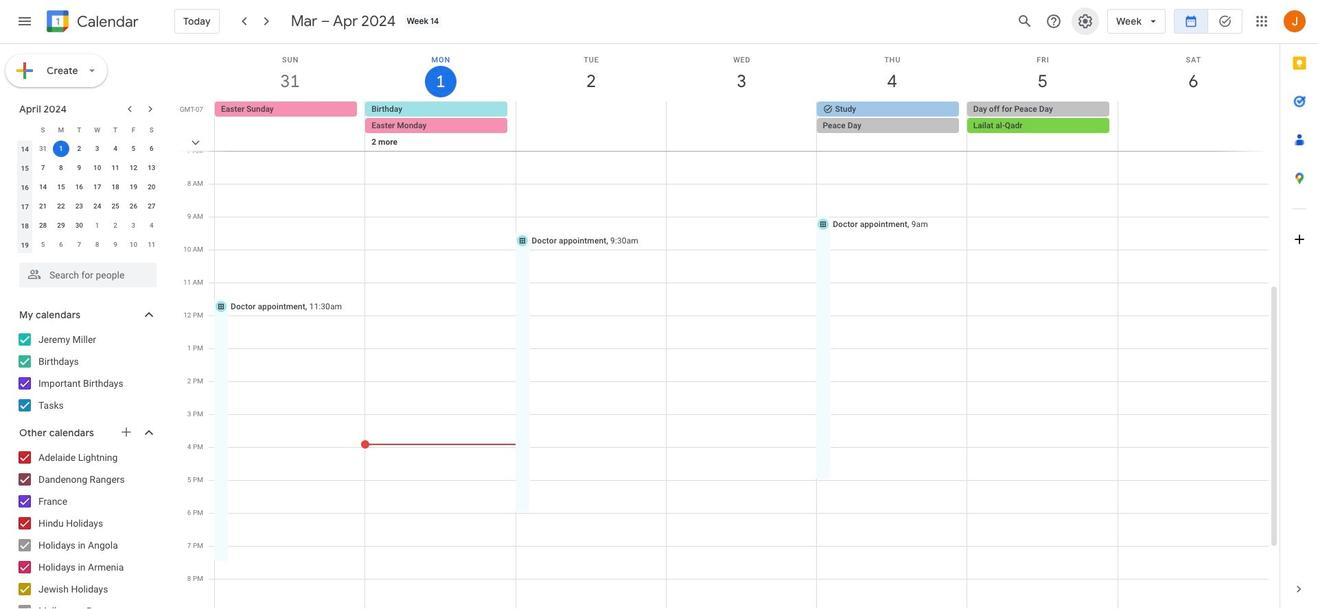 Task type: describe. For each thing, give the bounding box(es) containing it.
9 element
[[71, 160, 87, 176]]

15 element
[[53, 179, 69, 196]]

30 element
[[71, 218, 87, 234]]

23 element
[[71, 198, 87, 215]]

6 element
[[143, 141, 160, 157]]

cell inside row group
[[52, 139, 70, 159]]

Search for people text field
[[27, 263, 148, 288]]

column header inside april 2024 grid
[[16, 120, 34, 139]]

row group inside april 2024 grid
[[16, 139, 161, 255]]

14 element
[[35, 179, 51, 196]]

16 element
[[71, 179, 87, 196]]

17 element
[[89, 179, 106, 196]]

24 element
[[89, 198, 106, 215]]

7 element
[[35, 160, 51, 176]]

10 element
[[89, 160, 106, 176]]

main drawer image
[[16, 13, 33, 30]]

may 4 element
[[143, 218, 160, 234]]

22 element
[[53, 198, 69, 215]]

11 element
[[107, 160, 124, 176]]

28 element
[[35, 218, 51, 234]]

8 element
[[53, 160, 69, 176]]

12 element
[[125, 160, 142, 176]]

3 element
[[89, 141, 106, 157]]

may 10 element
[[125, 237, 142, 253]]

2 element
[[71, 141, 87, 157]]



Task type: vqa. For each thing, say whether or not it's contained in the screenshot.
8 PM
no



Task type: locate. For each thing, give the bounding box(es) containing it.
may 8 element
[[89, 237, 106, 253]]

column header
[[16, 120, 34, 139]]

my calendars list
[[3, 329, 170, 417]]

march 31 element
[[35, 141, 51, 157]]

29 element
[[53, 218, 69, 234]]

21 element
[[35, 198, 51, 215]]

tab list
[[1280, 44, 1318, 571]]

may 2 element
[[107, 218, 124, 234]]

may 3 element
[[125, 218, 142, 234]]

cell
[[365, 102, 516, 168], [516, 102, 666, 168], [666, 102, 817, 168], [817, 102, 967, 168], [967, 102, 1118, 168], [1118, 102, 1268, 168], [52, 139, 70, 159]]

None search field
[[0, 257, 170, 288]]

19 element
[[125, 179, 142, 196]]

heading inside calendar element
[[74, 13, 139, 30]]

add other calendars image
[[119, 426, 133, 439]]

5 element
[[125, 141, 142, 157]]

18 element
[[107, 179, 124, 196]]

row
[[209, 102, 1280, 168], [16, 120, 161, 139], [16, 139, 161, 159], [16, 159, 161, 178], [16, 178, 161, 197], [16, 197, 161, 216], [16, 216, 161, 236], [16, 236, 161, 255]]

27 element
[[143, 198, 160, 215]]

settings menu image
[[1077, 13, 1094, 30]]

20 element
[[143, 179, 160, 196]]

may 11 element
[[143, 237, 160, 253]]

grid
[[176, 44, 1280, 610]]

may 9 element
[[107, 237, 124, 253]]

row group
[[16, 139, 161, 255]]

heading
[[74, 13, 139, 30]]

1, today element
[[53, 141, 69, 157]]

13 element
[[143, 160, 160, 176]]

25 element
[[107, 198, 124, 215]]

may 5 element
[[35, 237, 51, 253]]

calendar element
[[44, 8, 139, 38]]

4 element
[[107, 141, 124, 157]]

may 6 element
[[53, 237, 69, 253]]

26 element
[[125, 198, 142, 215]]

may 1 element
[[89, 218, 106, 234]]

april 2024 grid
[[13, 120, 161, 255]]

other calendars list
[[3, 447, 170, 610]]

may 7 element
[[71, 237, 87, 253]]



